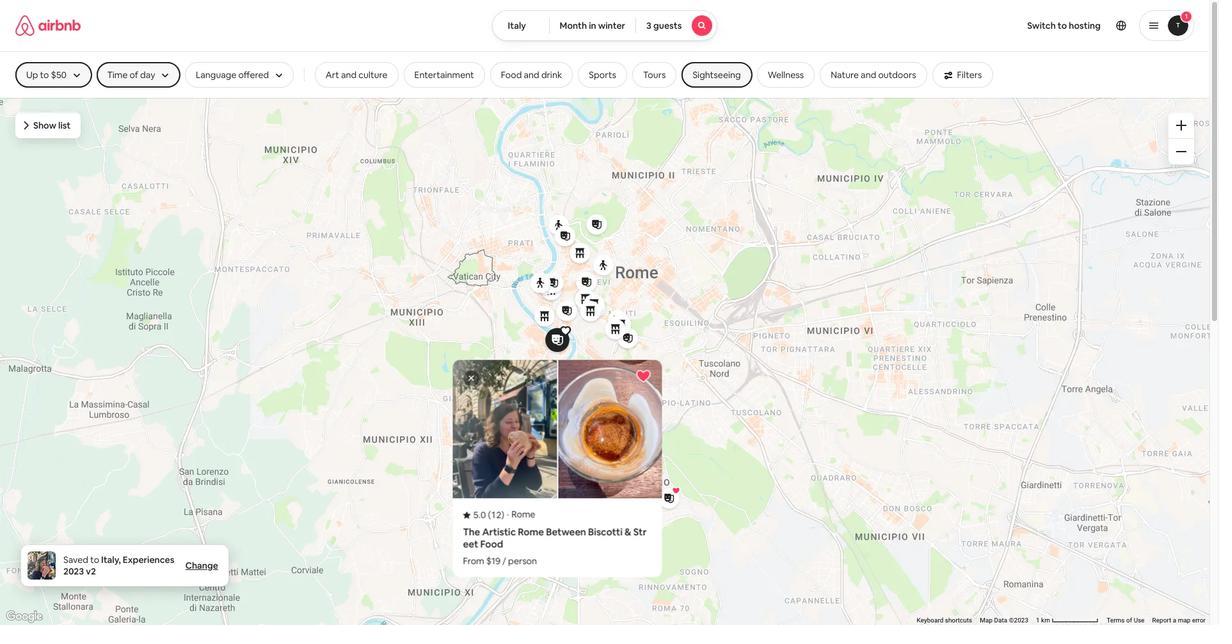 Task type: locate. For each thing, give the bounding box(es) containing it.
and right nature
[[861, 69, 876, 81]]

rome
[[512, 509, 535, 520], [518, 526, 544, 538]]

1 inside dropdown button
[[1185, 12, 1188, 20]]

0 horizontal spatial 1
[[1036, 617, 1040, 624]]

food and drink
[[501, 69, 562, 81]]

entertainment
[[414, 69, 474, 81]]

sports
[[589, 69, 616, 81]]

1 km button
[[1032, 616, 1103, 625]]

and left drink on the top of the page
[[524, 69, 539, 81]]

to for saved
[[90, 554, 99, 566]]

month in winter
[[560, 20, 625, 31]]

· rome
[[507, 509, 535, 520]]

1 horizontal spatial to
[[1058, 20, 1067, 31]]

saved to
[[63, 554, 99, 566]]

saved
[[63, 554, 88, 566]]

(12)
[[488, 509, 504, 520]]

language offered
[[196, 69, 269, 81]]

change button
[[185, 560, 218, 571]]

Nature and outdoors button
[[820, 62, 927, 88]]

to left italy,
[[90, 554, 99, 566]]

keyboard
[[917, 617, 944, 624]]

and for food
[[524, 69, 539, 81]]

Art and culture button
[[315, 62, 398, 88]]

art and culture
[[326, 69, 388, 81]]

1 horizontal spatial and
[[524, 69, 539, 81]]

/
[[502, 555, 506, 567]]

1 vertical spatial to
[[90, 554, 99, 566]]

rome right ·
[[512, 509, 535, 520]]

remove from wishlist image
[[636, 369, 651, 384]]

food up $19
[[480, 538, 503, 550]]

3 guests button
[[636, 10, 718, 41]]

art
[[326, 69, 339, 81]]

nature
[[831, 69, 859, 81]]

wellness
[[768, 69, 804, 81]]

winter
[[598, 20, 625, 31]]

terms
[[1107, 617, 1125, 624]]

sightseeing
[[693, 69, 741, 81]]

show list button
[[15, 113, 81, 138]]

a
[[1173, 617, 1176, 624]]

artistic
[[482, 526, 516, 538]]

1 and from the left
[[341, 69, 357, 81]]

1
[[1185, 12, 1188, 20], [1036, 617, 1040, 624]]

Wellness button
[[757, 62, 815, 88]]

and right art
[[341, 69, 357, 81]]

2 horizontal spatial and
[[861, 69, 876, 81]]

guests
[[653, 20, 682, 31]]

food left drink on the top of the page
[[501, 69, 522, 81]]

1 vertical spatial rome
[[518, 526, 544, 538]]

1 inside button
[[1036, 617, 1040, 624]]

error
[[1192, 617, 1206, 624]]

from
[[463, 555, 484, 567]]

language offered button
[[185, 62, 294, 88]]

Sports button
[[578, 62, 627, 88]]

2 and from the left
[[524, 69, 539, 81]]

the
[[463, 526, 480, 538]]

0 vertical spatial food
[[501, 69, 522, 81]]

0 horizontal spatial to
[[90, 554, 99, 566]]

1 vertical spatial food
[[480, 538, 503, 550]]

Tours button
[[632, 62, 677, 88]]

0 vertical spatial to
[[1058, 20, 1067, 31]]

and for nature
[[861, 69, 876, 81]]

to inside profile element
[[1058, 20, 1067, 31]]

month in winter button
[[549, 10, 636, 41]]

food
[[501, 69, 522, 81], [480, 538, 503, 550]]

1 horizontal spatial 1
[[1185, 12, 1188, 20]]

keyboard shortcuts button
[[917, 616, 972, 625]]

and
[[341, 69, 357, 81], [524, 69, 539, 81], [861, 69, 876, 81]]

1 vertical spatial 1
[[1036, 617, 1040, 624]]

to
[[1058, 20, 1067, 31], [90, 554, 99, 566]]

shortcuts
[[945, 617, 972, 624]]

none search field containing italy
[[492, 10, 718, 41]]

list
[[58, 120, 71, 131]]

biscotti
[[588, 526, 623, 538]]

food inside food and drink button
[[501, 69, 522, 81]]

filters button
[[932, 62, 993, 88]]

0 horizontal spatial and
[[341, 69, 357, 81]]

food inside the artistic rome between biscotti & str eet food from $19 / person
[[480, 538, 503, 550]]

0 vertical spatial 1
[[1185, 12, 1188, 20]]

0 vertical spatial rome
[[512, 509, 535, 520]]

None search field
[[492, 10, 718, 41]]

filters
[[957, 69, 982, 81]]

1 km
[[1036, 617, 1052, 624]]

zoom out image
[[1176, 147, 1187, 157]]

to right switch
[[1058, 20, 1067, 31]]

outdoors
[[878, 69, 916, 81]]

Food and drink button
[[490, 62, 573, 88]]

month
[[560, 20, 587, 31]]

Sightseeing button
[[682, 62, 752, 88]]

3 and from the left
[[861, 69, 876, 81]]

5.0 (12)
[[473, 509, 504, 520]]

rome down · rome
[[518, 526, 544, 538]]

drink
[[541, 69, 562, 81]]



Task type: vqa. For each thing, say whether or not it's contained in the screenshot.
week at the top left of page
no



Task type: describe. For each thing, give the bounding box(es) containing it.
eet
[[463, 538, 478, 550]]

switch to hosting
[[1027, 20, 1101, 31]]

change
[[185, 560, 218, 571]]

switch
[[1027, 20, 1056, 31]]

profile element
[[733, 0, 1194, 51]]

1 for 1
[[1185, 12, 1188, 20]]

show
[[33, 120, 56, 131]]

italy
[[508, 20, 526, 31]]

data
[[994, 617, 1007, 624]]

italy,
[[101, 554, 121, 566]]

google map
showing 24 experiences. including 2 saved experiences. region
[[0, 97, 1210, 625]]

report a map error
[[1152, 617, 1206, 624]]

5.0 out of 5 average rating,  12 reviews image
[[463, 509, 504, 521]]

hosting
[[1069, 20, 1101, 31]]

between
[[546, 526, 586, 538]]

italy button
[[492, 10, 549, 41]]

Entertainment button
[[404, 62, 485, 88]]

5.0
[[473, 509, 486, 520]]

map
[[980, 617, 993, 624]]

the artistic rome between biscotti & street food group
[[453, 360, 662, 577]]

report a map error link
[[1152, 617, 1206, 624]]

map data ©2023
[[980, 617, 1028, 624]]

$19
[[486, 555, 500, 567]]

·
[[507, 509, 509, 520]]

&
[[625, 526, 631, 538]]

person
[[508, 555, 537, 567]]

of
[[1126, 617, 1132, 624]]

the artistic rome between biscotti & str eet food from $19 / person
[[463, 526, 647, 567]]

zoom in image
[[1176, 120, 1187, 131]]

str
[[633, 526, 647, 538]]

and for art
[[341, 69, 357, 81]]

©2023
[[1009, 617, 1028, 624]]

in
[[589, 20, 596, 31]]

map
[[1178, 617, 1191, 624]]

keyboard shortcuts
[[917, 617, 972, 624]]

switch to hosting link
[[1020, 12, 1108, 39]]

rome inside the artistic rome between biscotti & str eet food from $19 / person
[[518, 526, 544, 538]]

3 guests
[[646, 20, 682, 31]]

v2
[[86, 566, 96, 577]]

tours
[[643, 69, 666, 81]]

language
[[196, 69, 236, 81]]

terms of use link
[[1107, 617, 1145, 624]]

1 for 1 km
[[1036, 617, 1040, 624]]

show list
[[33, 120, 71, 131]]

nature and outdoors
[[831, 69, 916, 81]]

2023
[[63, 566, 84, 577]]

report
[[1152, 617, 1171, 624]]

close image
[[467, 374, 475, 382]]

1 button
[[1139, 10, 1194, 41]]

culture
[[359, 69, 388, 81]]

terms of use
[[1107, 617, 1145, 624]]

offered
[[238, 69, 269, 81]]

use
[[1134, 617, 1145, 624]]

km
[[1041, 617, 1050, 624]]

italy, experiences 2023 v2
[[63, 554, 174, 577]]

google image
[[3, 609, 45, 625]]

experiences
[[123, 554, 174, 566]]

3
[[646, 20, 651, 31]]

to for switch
[[1058, 20, 1067, 31]]



